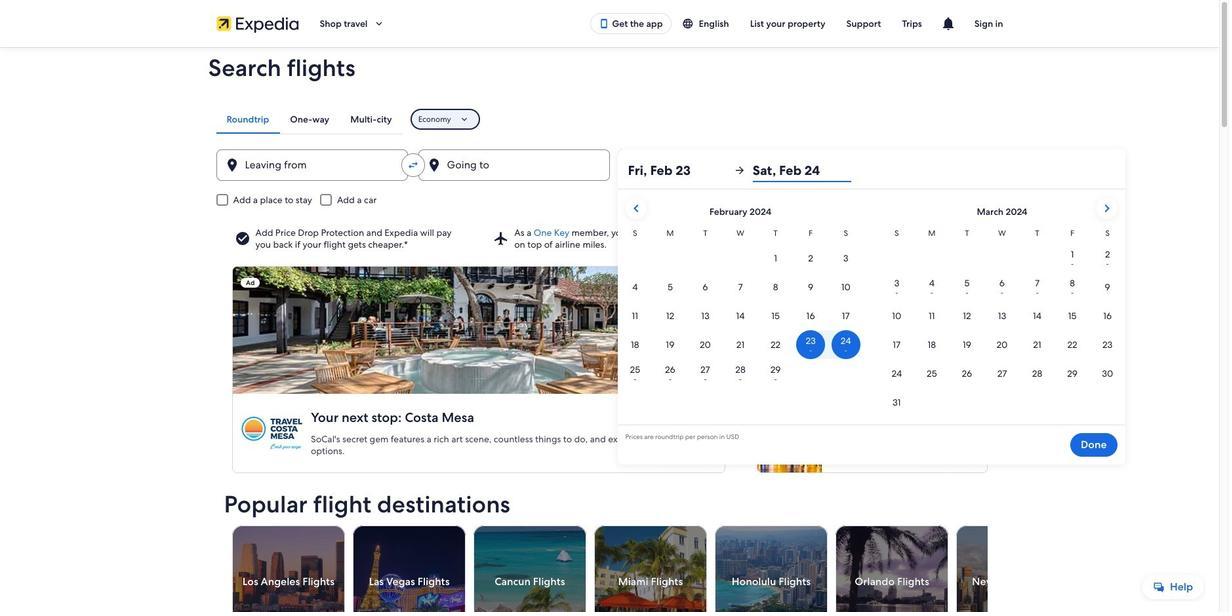 Task type: describe. For each thing, give the bounding box(es) containing it.
expedia logo image
[[216, 14, 299, 33]]

miami flights image
[[594, 526, 707, 613]]

download the app button image
[[599, 18, 610, 29]]

orlando flights image
[[836, 526, 948, 613]]

shop travel image
[[373, 18, 385, 30]]

las vegas flights image
[[353, 526, 466, 613]]

cancun flights image
[[473, 526, 586, 613]]

honolulu flights image
[[715, 526, 828, 613]]

communication center icon image
[[941, 16, 957, 31]]

los angeles flights image
[[232, 526, 345, 613]]



Task type: vqa. For each thing, say whether or not it's contained in the screenshot.
Next month "image"
yes



Task type: locate. For each thing, give the bounding box(es) containing it.
next month image
[[1099, 201, 1115, 217]]

small image
[[682, 18, 699, 30]]

popular flight destinations region
[[216, 492, 1069, 613]]

tab list
[[216, 105, 403, 134]]

next image
[[980, 575, 996, 591]]

new york flights image
[[956, 526, 1069, 613]]

swap origin and destination values image
[[407, 159, 419, 171]]

previous image
[[224, 575, 240, 591]]

previous month image
[[628, 201, 644, 217]]

main content
[[0, 47, 1220, 613]]



